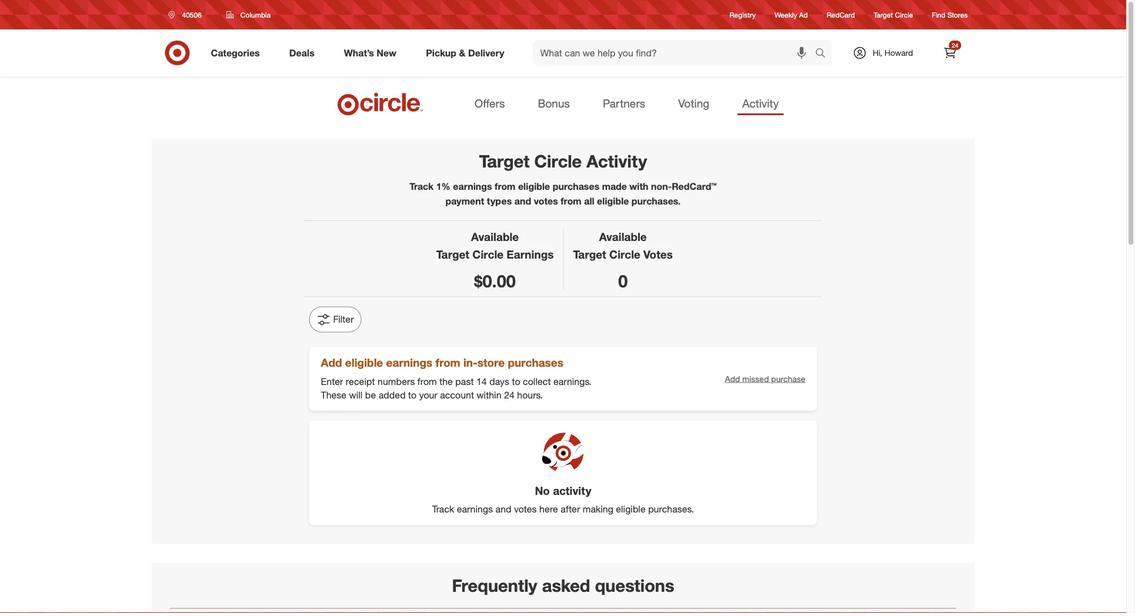 Task type: describe. For each thing, give the bounding box(es) containing it.
from for store
[[436, 356, 460, 370]]

delivery
[[468, 47, 504, 59]]

circle inside available target circle votes
[[609, 248, 640, 261]]

missed
[[742, 374, 769, 384]]

the
[[439, 376, 453, 387]]

after
[[561, 504, 580, 515]]

circle left find
[[895, 10, 913, 19]]

columbia button
[[219, 4, 278, 25]]

questions
[[595, 575, 674, 596]]

eligible up receipt
[[345, 356, 383, 370]]

collect
[[523, 376, 551, 387]]

these
[[321, 389, 346, 401]]

here
[[539, 504, 558, 515]]

track earnings and votes here after making eligible purchases.
[[432, 504, 694, 515]]

available for 0
[[599, 230, 647, 244]]

earnings
[[507, 248, 554, 261]]

categories
[[211, 47, 260, 59]]

will
[[349, 389, 362, 401]]

1 vertical spatial and
[[496, 504, 511, 515]]

$0.00
[[474, 271, 516, 292]]

1 vertical spatial purchases
[[508, 356, 563, 370]]

circle inside available target circle earnings
[[472, 248, 503, 261]]

types
[[487, 196, 512, 207]]

votes
[[643, 248, 673, 261]]

24 inside 24 link
[[952, 41, 958, 49]]

earnings for 1%
[[453, 181, 492, 192]]

eligible right "making"
[[616, 504, 646, 515]]

days
[[489, 376, 509, 387]]

add eligible earnings from in-store purchases
[[321, 356, 563, 370]]

1 horizontal spatial activity
[[742, 96, 779, 110]]

available target circle votes
[[573, 230, 673, 261]]

activity
[[553, 484, 591, 498]]

24 link
[[937, 40, 963, 66]]

new
[[377, 47, 396, 59]]

What can we help you find? suggestions appear below search field
[[533, 40, 818, 66]]

40506
[[182, 10, 202, 19]]

pickup & delivery link
[[416, 40, 519, 66]]

find stores
[[932, 10, 968, 19]]

weekly
[[775, 10, 797, 19]]

purchase
[[771, 374, 805, 384]]

what's new
[[344, 47, 396, 59]]

within
[[477, 389, 501, 401]]

target circle activity
[[479, 151, 647, 172]]

track for track 1% earnings from eligible purchases made with non-redcard™ payment types and votes from all eligible purchases.
[[409, 181, 434, 192]]

from for past
[[417, 376, 437, 387]]

making
[[583, 504, 613, 515]]

numbers
[[378, 376, 415, 387]]

deals link
[[279, 40, 329, 66]]

with
[[629, 181, 648, 192]]

weekly ad
[[775, 10, 808, 19]]

and inside track 1% earnings from eligible purchases made with non-redcard™ payment types and votes from all eligible purchases.
[[514, 196, 531, 207]]

all
[[584, 196, 594, 207]]

howard
[[885, 48, 913, 58]]

no activity
[[535, 484, 591, 498]]

target circle
[[874, 10, 913, 19]]

non-
[[651, 181, 672, 192]]

account
[[440, 389, 474, 401]]

&
[[459, 47, 465, 59]]

1 horizontal spatial to
[[512, 376, 520, 387]]

find
[[932, 10, 945, 19]]

categories link
[[201, 40, 274, 66]]

add missed purchase
[[725, 374, 805, 384]]

available target circle earnings
[[436, 230, 554, 261]]

store
[[477, 356, 505, 370]]

be
[[365, 389, 376, 401]]

earnings for eligible
[[386, 356, 432, 370]]

target circle link
[[874, 10, 913, 20]]

filter button
[[309, 307, 361, 333]]

payment
[[445, 196, 484, 207]]

1 vertical spatial votes
[[514, 504, 537, 515]]

added
[[379, 389, 406, 401]]



Task type: locate. For each thing, give the bounding box(es) containing it.
in-
[[463, 356, 477, 370]]

asked
[[542, 575, 590, 596]]

hi, howard
[[873, 48, 913, 58]]

0 vertical spatial activity
[[742, 96, 779, 110]]

target
[[874, 10, 893, 19], [479, 151, 530, 172], [436, 248, 469, 261], [573, 248, 606, 261]]

available inside available target circle earnings
[[471, 230, 519, 244]]

bonus
[[538, 96, 570, 110]]

bonus link
[[533, 93, 575, 115]]

1 vertical spatial track
[[432, 504, 454, 515]]

votes left here at the left of page
[[514, 504, 537, 515]]

offers
[[474, 96, 505, 110]]

registry link
[[730, 10, 756, 20]]

0 vertical spatial add
[[321, 356, 342, 370]]

track for track earnings and votes here after making eligible purchases.
[[432, 504, 454, 515]]

receipt
[[346, 376, 375, 387]]

target up hi, on the top
[[874, 10, 893, 19]]

1 available from the left
[[471, 230, 519, 244]]

0 vertical spatial 24
[[952, 41, 958, 49]]

earnings.
[[553, 376, 592, 387]]

0 horizontal spatial add
[[321, 356, 342, 370]]

2 vertical spatial earnings
[[457, 504, 493, 515]]

circle up track 1% earnings from eligible purchases made with non-redcard™ payment types and votes from all eligible purchases.
[[534, 151, 582, 172]]

votes inside track 1% earnings from eligible purchases made with non-redcard™ payment types and votes from all eligible purchases.
[[534, 196, 558, 207]]

target up types at the left of page
[[479, 151, 530, 172]]

available down types at the left of page
[[471, 230, 519, 244]]

frequently asked questions
[[452, 575, 674, 596]]

from up types at the left of page
[[495, 181, 515, 192]]

partners link
[[598, 93, 650, 115]]

offers link
[[470, 93, 510, 115]]

track
[[409, 181, 434, 192], [432, 504, 454, 515]]

target down payment
[[436, 248, 469, 261]]

eligible down target circle activity at the top
[[518, 181, 550, 192]]

add up enter
[[321, 356, 342, 370]]

to left your on the bottom of the page
[[408, 389, 417, 401]]

purchases inside track 1% earnings from eligible purchases made with non-redcard™ payment types and votes from all eligible purchases.
[[553, 181, 599, 192]]

0 vertical spatial purchases.
[[632, 196, 681, 207]]

1 vertical spatial purchases.
[[648, 504, 694, 515]]

voting link
[[674, 93, 714, 115]]

circle
[[895, 10, 913, 19], [534, 151, 582, 172], [472, 248, 503, 261], [609, 248, 640, 261]]

1%
[[436, 181, 450, 192]]

available up votes
[[599, 230, 647, 244]]

add missed purchase link
[[725, 373, 805, 385]]

stores
[[947, 10, 968, 19]]

24 down days
[[504, 389, 514, 401]]

1 horizontal spatial 24
[[952, 41, 958, 49]]

from up your on the bottom of the page
[[417, 376, 437, 387]]

14
[[476, 376, 487, 387]]

from
[[495, 181, 515, 192], [561, 196, 581, 207], [436, 356, 460, 370], [417, 376, 437, 387]]

votes
[[534, 196, 558, 207], [514, 504, 537, 515]]

add for add eligible earnings from in-store purchases
[[321, 356, 342, 370]]

partners
[[603, 96, 645, 110]]

purchases.
[[632, 196, 681, 207], [648, 504, 694, 515]]

0 vertical spatial to
[[512, 376, 520, 387]]

purchases up all on the top right
[[553, 181, 599, 192]]

made
[[602, 181, 627, 192]]

past
[[455, 376, 474, 387]]

filter
[[333, 314, 354, 325]]

frequently
[[452, 575, 537, 596]]

40506 button
[[161, 4, 214, 25]]

1 vertical spatial activity
[[586, 151, 647, 172]]

from inside enter receipt numbers from the past 14 days to collect earnings. these will be added to your account within 24 hours.
[[417, 376, 437, 387]]

what's new link
[[334, 40, 411, 66]]

add inside add missed purchase link
[[725, 374, 740, 384]]

0 horizontal spatial to
[[408, 389, 417, 401]]

1 vertical spatial 24
[[504, 389, 514, 401]]

0 vertical spatial and
[[514, 196, 531, 207]]

to right days
[[512, 376, 520, 387]]

add
[[321, 356, 342, 370], [725, 374, 740, 384]]

and
[[514, 196, 531, 207], [496, 504, 511, 515]]

24 inside enter receipt numbers from the past 14 days to collect earnings. these will be added to your account within 24 hours.
[[504, 389, 514, 401]]

0 vertical spatial purchases
[[553, 181, 599, 192]]

no
[[535, 484, 550, 498]]

from left all on the top right
[[561, 196, 581, 207]]

redcard link
[[827, 10, 855, 20]]

24 down stores
[[952, 41, 958, 49]]

eligible down made at the right top of the page
[[597, 196, 629, 207]]

0 horizontal spatial and
[[496, 504, 511, 515]]

available inside available target circle votes
[[599, 230, 647, 244]]

circle up $0.00
[[472, 248, 503, 261]]

0 horizontal spatial activity
[[586, 151, 647, 172]]

redcard™
[[672, 181, 717, 192]]

redcard
[[827, 10, 855, 19]]

available for $0.00
[[471, 230, 519, 244]]

purchases up collect
[[508, 356, 563, 370]]

0 horizontal spatial 24
[[504, 389, 514, 401]]

and left here at the left of page
[[496, 504, 511, 515]]

voting
[[678, 96, 709, 110]]

0 vertical spatial votes
[[534, 196, 558, 207]]

1 horizontal spatial add
[[725, 374, 740, 384]]

purchases
[[553, 181, 599, 192], [508, 356, 563, 370]]

ad
[[799, 10, 808, 19]]

target circle logo image
[[336, 92, 425, 116]]

earnings
[[453, 181, 492, 192], [386, 356, 432, 370], [457, 504, 493, 515]]

activity link
[[738, 93, 784, 115]]

enter
[[321, 376, 343, 387]]

pickup & delivery
[[426, 47, 504, 59]]

track inside track 1% earnings from eligible purchases made with non-redcard™ payment types and votes from all eligible purchases.
[[409, 181, 434, 192]]

and right types at the left of page
[[514, 196, 531, 207]]

from up the the
[[436, 356, 460, 370]]

add left the missed
[[725, 374, 740, 384]]

enter receipt numbers from the past 14 days to collect earnings. these will be added to your account within 24 hours.
[[321, 376, 592, 401]]

pickup
[[426, 47, 456, 59]]

weekly ad link
[[775, 10, 808, 20]]

search button
[[810, 40, 838, 68]]

activity
[[742, 96, 779, 110], [586, 151, 647, 172]]

target inside available target circle votes
[[573, 248, 606, 261]]

1 vertical spatial earnings
[[386, 356, 432, 370]]

columbia
[[240, 10, 271, 19]]

1 vertical spatial to
[[408, 389, 417, 401]]

target down all on the top right
[[573, 248, 606, 261]]

track 1% earnings from eligible purchases made with non-redcard™ payment types and votes from all eligible purchases.
[[409, 181, 717, 207]]

0
[[618, 271, 628, 292]]

1 horizontal spatial and
[[514, 196, 531, 207]]

your
[[419, 389, 437, 401]]

deals
[[289, 47, 314, 59]]

1 vertical spatial add
[[725, 374, 740, 384]]

24
[[952, 41, 958, 49], [504, 389, 514, 401]]

registry
[[730, 10, 756, 19]]

find stores link
[[932, 10, 968, 20]]

search
[[810, 48, 838, 60]]

hours.
[[517, 389, 543, 401]]

0 vertical spatial earnings
[[453, 181, 492, 192]]

votes left all on the top right
[[534, 196, 558, 207]]

earnings inside track 1% earnings from eligible purchases made with non-redcard™ payment types and votes from all eligible purchases.
[[453, 181, 492, 192]]

hi,
[[873, 48, 882, 58]]

0 vertical spatial track
[[409, 181, 434, 192]]

0 horizontal spatial available
[[471, 230, 519, 244]]

circle up "0"
[[609, 248, 640, 261]]

from for purchases
[[495, 181, 515, 192]]

2 available from the left
[[599, 230, 647, 244]]

target inside available target circle earnings
[[436, 248, 469, 261]]

purchases. inside track 1% earnings from eligible purchases made with non-redcard™ payment types and votes from all eligible purchases.
[[632, 196, 681, 207]]

what's
[[344, 47, 374, 59]]

1 horizontal spatial available
[[599, 230, 647, 244]]

add for add missed purchase
[[725, 374, 740, 384]]



Task type: vqa. For each thing, say whether or not it's contained in the screenshot.
the 'target' within Target Circle "link"
yes



